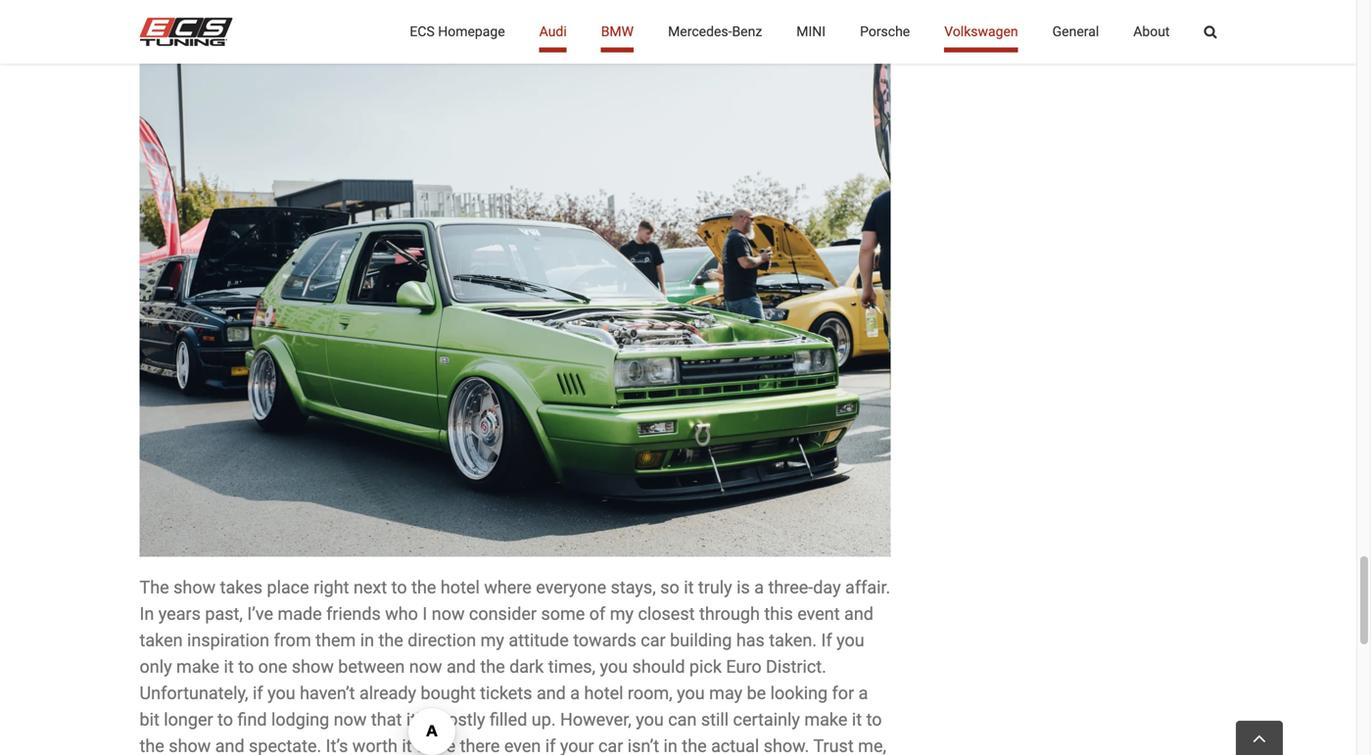 Task type: describe. For each thing, give the bounding box(es) containing it.
you down the "towards"
[[600, 657, 628, 678]]

1 vertical spatial make
[[805, 710, 848, 731]]

everyone
[[536, 578, 607, 598]]

2 vertical spatial show
[[169, 736, 211, 755]]

truly
[[698, 578, 733, 598]]

about
[[1134, 24, 1170, 40]]

made
[[278, 604, 322, 625]]

times,
[[548, 657, 596, 678]]

dark
[[510, 657, 544, 678]]

them
[[316, 631, 356, 651]]

i
[[423, 604, 427, 625]]

who
[[385, 604, 418, 625]]

right
[[314, 578, 349, 598]]

building
[[670, 631, 732, 651]]

2 horizontal spatial a
[[859, 683, 868, 704]]

i've
[[247, 604, 273, 625]]

actual
[[711, 736, 760, 755]]

looking
[[771, 683, 828, 704]]

the down who
[[379, 631, 403, 651]]

1 horizontal spatial if
[[546, 736, 556, 755]]

the
[[140, 578, 169, 598]]

audi link
[[539, 0, 567, 64]]

three-
[[769, 578, 813, 598]]

direction
[[408, 631, 476, 651]]

next
[[354, 578, 387, 598]]

0 vertical spatial now
[[432, 604, 465, 625]]

0 horizontal spatial car
[[599, 736, 623, 755]]

homepage
[[438, 24, 505, 40]]

find
[[238, 710, 267, 731]]

your
[[560, 736, 594, 755]]

up.
[[532, 710, 556, 731]]

haven't
[[300, 683, 355, 704]]

and up the bought
[[447, 657, 476, 678]]

benz
[[732, 24, 762, 40]]

tickets
[[480, 683, 532, 704]]

for
[[832, 683, 854, 704]]

day
[[813, 578, 841, 598]]

can
[[668, 710, 697, 731]]

mini link
[[797, 0, 826, 64]]

bmw
[[601, 24, 634, 40]]

it's
[[406, 710, 428, 731]]

through
[[699, 604, 760, 625]]

in
[[140, 604, 154, 625]]

is
[[737, 578, 750, 598]]

lodging
[[271, 710, 329, 731]]

1 vertical spatial be
[[436, 736, 456, 755]]

that
[[371, 710, 402, 731]]

porsche
[[860, 24, 910, 40]]

porsche link
[[860, 0, 910, 64]]

from
[[274, 631, 311, 651]]

closest
[[638, 604, 695, 625]]

0 vertical spatial if
[[253, 683, 263, 704]]

unfortunately,
[[140, 683, 248, 704]]

years
[[159, 604, 201, 625]]

worth
[[353, 736, 398, 755]]

already
[[360, 683, 416, 704]]

volkswagen link
[[945, 0, 1019, 64]]

the up i
[[412, 578, 436, 598]]

there
[[460, 736, 500, 755]]

place
[[267, 578, 309, 598]]

0 horizontal spatial a
[[570, 683, 580, 704]]

still
[[701, 710, 729, 731]]

room,
[[628, 683, 673, 704]]

where
[[484, 578, 532, 598]]

1 vertical spatial now
[[409, 657, 442, 678]]

mini
[[797, 24, 826, 40]]

1 vertical spatial my
[[481, 631, 504, 651]]

about link
[[1134, 0, 1170, 64]]

ecs
[[410, 24, 435, 40]]

consider
[[469, 604, 537, 625]]

you right if
[[837, 631, 865, 651]]

it right so in the left bottom of the page
[[684, 578, 694, 598]]

only
[[140, 657, 172, 678]]

event
[[798, 604, 840, 625]]

ecs tuning logo image
[[140, 18, 233, 46]]

stays,
[[611, 578, 656, 598]]

general link
[[1053, 0, 1099, 64]]

euro
[[726, 657, 762, 678]]

taken.
[[769, 631, 817, 651]]

audi
[[539, 24, 567, 40]]

and down affair.
[[845, 604, 874, 625]]



Task type: locate. For each thing, give the bounding box(es) containing it.
make
[[176, 657, 220, 678], [805, 710, 848, 731]]

filled
[[490, 710, 527, 731]]

of
[[590, 604, 606, 625]]

if down 'up.'
[[546, 736, 556, 755]]

1 horizontal spatial in
[[664, 736, 678, 755]]

be up "certainly"
[[747, 683, 766, 704]]

make up "unfortunately,"
[[176, 657, 220, 678]]

the down the bit in the bottom of the page
[[140, 736, 164, 755]]

however,
[[560, 710, 632, 731]]

to
[[392, 578, 407, 598], [238, 657, 254, 678], [218, 710, 233, 731], [867, 710, 882, 731], [416, 736, 432, 755]]

0 horizontal spatial be
[[436, 736, 456, 755]]

between
[[338, 657, 405, 678]]

now
[[432, 604, 465, 625], [409, 657, 442, 678], [334, 710, 367, 731]]

0 horizontal spatial my
[[481, 631, 504, 651]]

past,
[[205, 604, 243, 625]]

now up it's
[[334, 710, 367, 731]]

so
[[661, 578, 680, 598]]

2 vertical spatial now
[[334, 710, 367, 731]]

taken
[[140, 631, 183, 651]]

pick
[[690, 657, 722, 678]]

it down the for
[[852, 710, 862, 731]]

0 vertical spatial my
[[610, 604, 634, 625]]

bought
[[421, 683, 476, 704]]

general
[[1053, 24, 1099, 40]]

0 vertical spatial make
[[176, 657, 220, 678]]

hotel left where
[[441, 578, 480, 598]]

1 vertical spatial in
[[664, 736, 678, 755]]

my down consider
[[481, 631, 504, 651]]

1 vertical spatial if
[[546, 736, 556, 755]]

longer
[[164, 710, 213, 731]]

bit
[[140, 710, 160, 731]]

friends
[[326, 604, 381, 625]]

ecs homepage
[[410, 24, 505, 40]]

and down find
[[215, 736, 245, 755]]

mostly
[[432, 710, 485, 731]]

0 vertical spatial show
[[174, 578, 216, 598]]

mercedes-benz
[[668, 24, 762, 40]]

affair.
[[846, 578, 891, 598]]

should
[[632, 657, 685, 678]]

if
[[822, 631, 832, 651]]

now down direction
[[409, 657, 442, 678]]

0 horizontal spatial make
[[176, 657, 220, 678]]

1 horizontal spatial car
[[641, 631, 666, 651]]

0 horizontal spatial in
[[360, 631, 374, 651]]

1 vertical spatial car
[[599, 736, 623, 755]]

bmw link
[[601, 0, 634, 64]]

it down it's
[[402, 736, 412, 755]]

in right isn't
[[664, 736, 678, 755]]

mercedes-benz link
[[668, 0, 762, 64]]

1 vertical spatial hotel
[[584, 683, 624, 704]]

the down can
[[682, 736, 707, 755]]

now right i
[[432, 604, 465, 625]]

1 horizontal spatial be
[[747, 683, 766, 704]]

you down one on the left bottom
[[268, 683, 296, 704]]

car up the should
[[641, 631, 666, 651]]

and up 'up.'
[[537, 683, 566, 704]]

if
[[253, 683, 263, 704], [546, 736, 556, 755]]

you up can
[[677, 683, 705, 704]]

it's
[[326, 736, 348, 755]]

has
[[737, 631, 765, 651]]

even
[[504, 736, 541, 755]]

attitude
[[509, 631, 569, 651]]

1 horizontal spatial my
[[610, 604, 634, 625]]

0 vertical spatial in
[[360, 631, 374, 651]]

isn't
[[628, 736, 659, 755]]

the
[[412, 578, 436, 598], [379, 631, 403, 651], [480, 657, 505, 678], [140, 736, 164, 755], [682, 736, 707, 755]]

hotel up however,
[[584, 683, 624, 704]]

0 vertical spatial be
[[747, 683, 766, 704]]

takes
[[220, 578, 263, 598]]

show up haven't
[[292, 657, 334, 678]]

mercedes-
[[668, 24, 732, 40]]

0 horizontal spatial if
[[253, 683, 263, 704]]

you
[[837, 631, 865, 651], [600, 657, 628, 678], [268, 683, 296, 704], [677, 683, 705, 704], [636, 710, 664, 731]]

ecs homepage link
[[410, 0, 505, 64]]

show down longer
[[169, 736, 211, 755]]

1 vertical spatial show
[[292, 657, 334, 678]]

a right the is
[[755, 578, 764, 598]]

be
[[747, 683, 766, 704], [436, 736, 456, 755]]

my right of
[[610, 604, 634, 625]]

1 horizontal spatial make
[[805, 710, 848, 731]]

volkswagen
[[945, 24, 1019, 40]]

my
[[610, 604, 634, 625], [481, 631, 504, 651]]

show up "years"
[[174, 578, 216, 598]]

make down the for
[[805, 710, 848, 731]]

you up isn't
[[636, 710, 664, 731]]

certainly
[[733, 710, 800, 731]]

district.
[[766, 657, 827, 678]]

some
[[541, 604, 585, 625]]

in up between
[[360, 631, 374, 651]]

the up tickets at the left bottom
[[480, 657, 505, 678]]

may
[[709, 683, 743, 704]]

show
[[174, 578, 216, 598], [292, 657, 334, 678], [169, 736, 211, 755]]

inspiration
[[187, 631, 269, 651]]

a right the for
[[859, 683, 868, 704]]

0 vertical spatial hotel
[[441, 578, 480, 598]]

0 vertical spatial car
[[641, 631, 666, 651]]

if up find
[[253, 683, 263, 704]]

be down mostly
[[436, 736, 456, 755]]

hotel
[[441, 578, 480, 598], [584, 683, 624, 704]]

1 horizontal spatial a
[[755, 578, 764, 598]]

in
[[360, 631, 374, 651], [664, 736, 678, 755]]

1 horizontal spatial hotel
[[584, 683, 624, 704]]

0 horizontal spatial hotel
[[441, 578, 480, 598]]

a down times,
[[570, 683, 580, 704]]

spectate.
[[249, 736, 322, 755]]

one
[[258, 657, 287, 678]]

this
[[765, 604, 793, 625]]

a
[[755, 578, 764, 598], [570, 683, 580, 704], [859, 683, 868, 704]]

car
[[641, 631, 666, 651], [599, 736, 623, 755]]

show.
[[764, 736, 810, 755]]

car down however,
[[599, 736, 623, 755]]

the show takes place right next to the hotel where everyone stays, so it truly is a three-day affair. in years past, i've made friends who i now consider some of my closest through this event and taken inspiration from them in the direction my attitude towards car building has taken. if you only make it to one show between now and the dark times, you should pick euro district. unfortunately, if you haven't already bought tickets and a hotel room, you may be looking for a bit longer to find lodging now that it's mostly filled up. however, you can still certainly make it to the show and spectate. it's worth it to be there even if your car isn't in the actual show. tru
[[140, 578, 891, 755]]

it down "inspiration"
[[224, 657, 234, 678]]



Task type: vqa. For each thing, say whether or not it's contained in the screenshot.
haven't
yes



